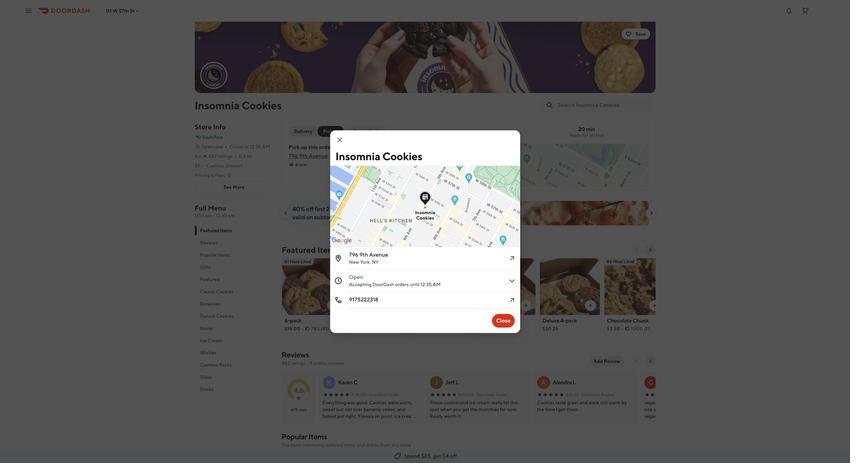 Task type: locate. For each thing, give the bounding box(es) containing it.
2 horizontal spatial order
[[496, 392, 507, 397]]

1 horizontal spatial popular
[[282, 432, 308, 441]]

popular inside the "popular items the most commonly ordered items and dishes from this store"
[[282, 432, 308, 441]]

2 horizontal spatial 12:35
[[421, 282, 432, 287]]

doordash right "9/15/23"
[[477, 392, 496, 397]]

open down dashpass
[[201, 144, 213, 149]]

0 horizontal spatial open
[[201, 144, 213, 149]]

order for j
[[496, 392, 507, 397]]

min
[[586, 126, 595, 132], [300, 162, 308, 167]]

insomnia cookies image
[[195, 22, 656, 93], [201, 63, 227, 88]]

1 vertical spatial 6 pack image
[[413, 454, 466, 463]]

2 horizontal spatial add item to cart image
[[653, 303, 658, 308]]

12:35 for open
[[421, 282, 432, 287]]

2 horizontal spatial add item to cart image
[[588, 303, 594, 308]]

items down subtotals
[[318, 245, 339, 255]]

0 horizontal spatial 9th
[[299, 153, 308, 159]]

popular up gifts
[[200, 252, 217, 258]]

2 • doordash order from the left
[[474, 392, 507, 397]]

1 vertical spatial 9th
[[360, 252, 368, 258]]

orders left until
[[395, 282, 409, 287]]

min for 6
[[300, 162, 308, 167]]

1 liked from the left
[[301, 259, 312, 264]]

this right from at the left bottom of the page
[[392, 443, 400, 448]]

click item image up click item icon in the right of the page
[[508, 254, 516, 262]]

• doordash order right "9/15/23"
[[474, 392, 507, 397]]

1 most from the left
[[290, 259, 300, 264]]

1 horizontal spatial order
[[389, 392, 400, 397]]

796 up new
[[349, 252, 359, 258]]

1 vertical spatial min
[[300, 162, 308, 167]]

up inside pick up this order at: 796 9th avenue
[[301, 144, 308, 150]]

previous button of carousel image left next button of carousel image
[[634, 247, 640, 253]]

1 horizontal spatial up
[[349, 206, 356, 213]]

1 vertical spatial reviews
[[282, 351, 309, 359]]

1 vertical spatial previous button of carousel image
[[634, 247, 640, 253]]

2 horizontal spatial liked
[[624, 259, 635, 264]]

1 horizontal spatial open
[[349, 274, 363, 280]]

add item to cart image for 4+4-
[[524, 303, 529, 308]]

up up 796 9th avenue link
[[301, 144, 308, 150]]

pack for 4+4-
[[490, 318, 501, 324]]

0 vertical spatial 9th
[[299, 153, 308, 159]]

9th up the '#3 most liked'
[[360, 252, 368, 258]]

0 vertical spatial am
[[262, 144, 270, 149]]

liked for chocolate chunk
[[624, 259, 635, 264]]

featured inside button
[[200, 277, 220, 282]]

full menu 11:15 am - 12:35 am
[[195, 204, 235, 218]]

3 liked from the left
[[624, 259, 635, 264]]

1 vertical spatial this
[[392, 443, 400, 448]]

1 vertical spatial ratings
[[291, 361, 306, 366]]

next image
[[648, 359, 653, 364]]

ice cream
[[200, 338, 222, 343]]

reviews for reviews 482 ratings • 8 public reviews
[[282, 351, 309, 359]]

map region
[[280, 91, 715, 265], [295, 132, 556, 306]]

orders inside 40% off first 2 orders up to $10 off with 40welcome, valid on subtotals $15
[[331, 206, 348, 213]]

12:35
[[250, 144, 261, 149], [216, 213, 227, 218], [421, 282, 432, 287]]

karen c
[[338, 379, 358, 386]]

796 9th avenue link
[[289, 153, 328, 159]]

boxes button
[[195, 322, 274, 335]]

on
[[306, 214, 313, 221]]

featured items down -
[[200, 228, 232, 233]]

save button
[[622, 29, 651, 39]]

1 horizontal spatial ratings
[[291, 361, 306, 366]]

ratings down now
[[218, 154, 233, 159]]

#2 most liked
[[607, 259, 635, 264]]

featured up classic at left bottom
[[200, 277, 220, 282]]

4+4 pack image
[[476, 258, 536, 315]]

1 vertical spatial 482
[[282, 361, 290, 366]]

1 vertical spatial featured
[[282, 245, 316, 255]]

1 vertical spatial open
[[349, 274, 363, 280]]

gifts
[[200, 265, 211, 270]]

1 vertical spatial orders
[[395, 282, 409, 287]]

previous button of carousel image left 'valid'
[[283, 211, 289, 216]]

0 vertical spatial min
[[586, 126, 595, 132]]

ratings
[[218, 154, 233, 159], [291, 361, 306, 366]]

0 horizontal spatial avenue
[[309, 153, 328, 159]]

4.6 up of 5 stars on the bottom of page
[[294, 386, 304, 394]]

am inside the open accepting doordash orders until 12:35 am
[[433, 282, 441, 287]]

reviews link
[[282, 351, 309, 359]]

1 horizontal spatial avenue
[[369, 252, 389, 258]]

482 down reviews link
[[282, 361, 290, 366]]

featured items up #1 most liked at left bottom
[[282, 245, 339, 255]]

cookies
[[242, 99, 282, 112], [383, 150, 423, 163], [416, 215, 434, 221], [416, 215, 434, 221], [216, 289, 234, 295], [217, 314, 234, 319]]

liked right #2 in the bottom of the page
[[624, 259, 635, 264]]

open for open accepting doordash orders until 12:35 am
[[349, 274, 363, 280]]

deluxe
[[200, 314, 216, 319], [543, 318, 560, 324]]

gifts button
[[195, 261, 274, 273]]

close insomnia cookies image
[[336, 136, 344, 144]]

3 pack from the left
[[566, 318, 578, 324]]

add item to cart image for #3 most liked
[[395, 303, 400, 308]]

pickup
[[590, 132, 605, 138]]

1 horizontal spatial most
[[355, 259, 365, 264]]

3 most from the left
[[614, 259, 623, 264]]

1 horizontal spatial 796
[[349, 252, 359, 258]]

0 horizontal spatial add item to cart image
[[395, 303, 400, 308]]

12:35 right until
[[421, 282, 432, 287]]

featured items
[[200, 228, 232, 233], [282, 245, 339, 255]]

• right "$$"
[[202, 163, 204, 168]]

0 vertical spatial review
[[605, 359, 621, 364]]

classic cookies button
[[195, 286, 274, 298]]

ratings down reviews link
[[291, 361, 306, 366]]

l for a
[[573, 379, 576, 386]]

most inside button
[[355, 259, 365, 264]]

deluxe inside the deluxe 4-pack $20.25
[[543, 318, 560, 324]]

am
[[262, 144, 270, 149], [433, 282, 441, 287]]

jeff
[[446, 379, 455, 386]]

100% (11)
[[631, 326, 652, 332]]

up left to
[[349, 206, 356, 213]]

alondra l
[[553, 379, 576, 386]]

reviews inside button
[[200, 240, 218, 246]]

pack
[[290, 318, 302, 324], [490, 318, 501, 324], [566, 318, 578, 324]]

1 am from the left
[[205, 213, 212, 218]]

open up 'accepting'
[[349, 274, 363, 280]]

group order button
[[350, 126, 386, 137]]

reviews up the popular items
[[200, 240, 218, 246]]

this inside pick up this order at: 796 9th avenue
[[309, 144, 318, 150]]

1 vertical spatial review
[[602, 392, 615, 397]]

$$ • cookies, dessert
[[195, 163, 243, 168]]

combos packs button
[[195, 359, 274, 371]]

0 vertical spatial avenue
[[309, 153, 328, 159]]

min right 6 on the top
[[300, 162, 308, 167]]

0 vertical spatial powered by google image
[[348, 177, 368, 184]]

avenue up ny
[[369, 252, 389, 258]]

• doordash order for j
[[474, 392, 507, 397]]

1 horizontal spatial min
[[586, 126, 595, 132]]

items inside the "popular items the most commonly ordered items and dishes from this store"
[[309, 432, 327, 441]]

deluxe inside deluxe cookies button
[[200, 314, 216, 319]]

0 horizontal spatial most
[[290, 259, 300, 264]]

• right 3/2/23
[[580, 392, 581, 397]]

1 horizontal spatial am
[[433, 282, 441, 287]]

am right until
[[433, 282, 441, 287]]

0 vertical spatial ratings
[[218, 154, 233, 159]]

liked down featured items heading
[[301, 259, 312, 264]]

0 vertical spatial 4.6
[[195, 154, 202, 159]]

0 horizontal spatial pack
[[290, 318, 302, 324]]

6 pack image
[[282, 258, 342, 315], [413, 454, 466, 463]]

0 vertical spatial featured items
[[200, 228, 232, 233]]

78% (41)
[[311, 326, 329, 332]]

0 vertical spatial orders
[[331, 206, 348, 213]]

ratings inside reviews 482 ratings • 8 public reviews
[[291, 361, 306, 366]]

1 vertical spatial featured items
[[282, 245, 339, 255]]

previous button of carousel image
[[283, 211, 289, 216], [634, 247, 640, 253]]

2 pack from the left
[[490, 318, 501, 324]]

boxes
[[200, 326, 213, 331]]

review right add
[[605, 359, 621, 364]]

this inside the "popular items the most commonly ordered items and dishes from this store"
[[392, 443, 400, 448]]

review
[[605, 359, 621, 364], [602, 392, 615, 397]]

open for open now
[[201, 144, 213, 149]]

1 horizontal spatial add item to cart image
[[459, 303, 465, 308]]

min right the 20
[[586, 126, 595, 132]]

karen
[[338, 379, 353, 386]]

featured items heading
[[282, 245, 339, 255]]

classic
[[200, 289, 215, 295]]

0 horizontal spatial order
[[369, 129, 382, 134]]

$18.00
[[285, 326, 300, 332]]

0 horizontal spatial c
[[354, 379, 358, 386]]

12:35 inside the open accepting doordash orders until 12:35 am
[[421, 282, 432, 287]]

0 horizontal spatial orders
[[331, 206, 348, 213]]

combos
[[200, 362, 218, 368]]

open inside the open accepting doordash orders until 12:35 am
[[349, 274, 363, 280]]

12:35 right at
[[250, 144, 261, 149]]

1 vertical spatial 4.6
[[294, 386, 304, 394]]

0 horizontal spatial min
[[300, 162, 308, 167]]

2 vertical spatial 12:35
[[421, 282, 432, 287]]

c down next image
[[649, 379, 654, 386]]

chocolate chunk image
[[605, 258, 665, 315]]

0 vertical spatial click item image
[[508, 254, 516, 262]]

1 horizontal spatial pack
[[490, 318, 501, 324]]

1 horizontal spatial 4.6
[[294, 386, 304, 394]]

doordash for k
[[369, 392, 388, 397]]

482 inside reviews 482 ratings • 8 public reviews
[[282, 361, 290, 366]]

482 down the open now
[[209, 154, 217, 159]]

map region containing insomnia cookies
[[295, 132, 556, 306]]

avenue
[[309, 153, 328, 159], [369, 252, 389, 258]]

reviews for reviews
[[200, 240, 218, 246]]

2 add item to cart image from the left
[[524, 303, 529, 308]]

12:35 right -
[[216, 213, 227, 218]]

2 l from the left
[[573, 379, 576, 386]]

0 vertical spatial 6 pack image
[[282, 258, 342, 315]]

l right alondra
[[573, 379, 576, 386]]

2 vertical spatial featured
[[200, 277, 220, 282]]

click item image
[[508, 254, 516, 262], [508, 296, 516, 304]]

insomnia cookies
[[195, 99, 282, 112], [336, 150, 423, 163], [415, 210, 436, 221], [415, 210, 436, 221]]

1 horizontal spatial deluxe
[[543, 318, 560, 324]]

12:35 inside full menu 11:15 am - 12:35 am
[[216, 213, 227, 218]]

• doordash order right 7/14/23
[[367, 392, 400, 397]]

#3
[[349, 259, 355, 264]]

deluxe up boxes
[[200, 314, 216, 319]]

this
[[309, 144, 318, 150], [392, 443, 400, 448]]

reviews button
[[195, 237, 274, 249]]

valid
[[293, 214, 305, 221]]

reviews inside reviews 482 ratings • 8 public reviews
[[282, 351, 309, 359]]

min inside 20 min ready for pickup
[[586, 126, 595, 132]]

0 vertical spatial 796
[[289, 153, 298, 159]]

orders
[[331, 206, 348, 213], [395, 282, 409, 287]]

open now
[[201, 144, 223, 149]]

0 horizontal spatial 796
[[289, 153, 298, 159]]

4.6 up "$$"
[[195, 154, 202, 159]]

2 add item to cart image from the left
[[459, 303, 465, 308]]

items inside heading
[[318, 245, 339, 255]]

info
[[213, 123, 226, 131]]

1 pack from the left
[[290, 318, 302, 324]]

items up the gifts button
[[218, 252, 230, 258]]

1 l from the left
[[456, 379, 459, 386]]

most right #3
[[355, 259, 365, 264]]

1 horizontal spatial • doordash order
[[474, 392, 507, 397]]

featured up #1 most liked at left bottom
[[282, 245, 316, 255]]

featured
[[200, 228, 219, 233], [282, 245, 316, 255], [200, 277, 220, 282]]

for
[[583, 132, 589, 138]]

click item image down click item icon in the right of the page
[[508, 296, 516, 304]]

1 horizontal spatial this
[[392, 443, 400, 448]]

order inside button
[[369, 129, 382, 134]]

l for j
[[456, 379, 459, 386]]

l
[[456, 379, 459, 386], [573, 379, 576, 386]]

3 add item to cart image from the left
[[588, 303, 594, 308]]

group order
[[354, 129, 382, 134]]

am left -
[[205, 213, 212, 218]]

1 horizontal spatial add item to cart image
[[524, 303, 529, 308]]

2 horizontal spatial pack
[[566, 318, 578, 324]]

items up commonly
[[309, 432, 327, 441]]

popular items the most commonly ordered items and dishes from this store
[[282, 432, 411, 448]]

9th inside 796 9th avenue new york, ny
[[360, 252, 368, 258]]

0 horizontal spatial add item to cart image
[[330, 303, 335, 308]]

add review button
[[590, 356, 625, 367]]

store
[[195, 123, 212, 131]]

off
[[306, 206, 314, 213], [375, 206, 383, 213], [451, 453, 457, 460]]

1 vertical spatial am
[[433, 282, 441, 287]]

featured button
[[195, 273, 274, 286]]

powered by google image up to
[[348, 177, 368, 184]]

2
[[327, 206, 330, 213]]

featured down -
[[200, 228, 219, 233]]

4.6
[[195, 154, 202, 159], [294, 386, 304, 394]]

9th up 6 min
[[299, 153, 308, 159]]

1 add item to cart image from the left
[[395, 303, 400, 308]]

cookies inside button
[[216, 289, 234, 295]]

st
[[130, 8, 135, 13]]

0 horizontal spatial deluxe
[[200, 314, 216, 319]]

0 vertical spatial 482
[[209, 154, 217, 159]]

6 min
[[296, 162, 308, 167]]

off up the on
[[306, 206, 314, 213]]

0 vertical spatial popular
[[200, 252, 217, 258]]

1 vertical spatial avenue
[[369, 252, 389, 258]]

doordash right 'accepting'
[[373, 282, 395, 287]]

Delivery radio
[[289, 126, 322, 137]]

• left the 0.5
[[235, 154, 237, 159]]

doordash right 3/2/23
[[582, 392, 601, 397]]

doordash right 7/14/23
[[369, 392, 388, 397]]

items
[[344, 443, 356, 448]]

orders up $15
[[331, 206, 348, 213]]

avenue down order
[[309, 153, 328, 159]]

click item image
[[508, 277, 516, 285]]

mi
[[247, 154, 253, 159]]

deluxe for 4-
[[543, 318, 560, 324]]

#3 most liked button
[[346, 258, 407, 343]]

am right at
[[262, 144, 270, 149]]

review down add review button
[[602, 392, 615, 397]]

1 horizontal spatial 482
[[282, 361, 290, 366]]

deluxe up $20.25
[[543, 318, 560, 324]]

0 horizontal spatial 6 pack image
[[282, 258, 342, 315]]

liked inside button
[[366, 259, 377, 264]]

2 click item image from the top
[[508, 296, 516, 304]]

0 vertical spatial 12:35
[[250, 144, 261, 149]]

0 horizontal spatial popular
[[200, 252, 217, 258]]

1 horizontal spatial orders
[[395, 282, 409, 287]]

most right the #1
[[290, 259, 300, 264]]

add item to cart image
[[330, 303, 335, 308], [524, 303, 529, 308], [588, 303, 594, 308]]

commonly
[[303, 443, 325, 448]]

1 vertical spatial 796
[[349, 252, 359, 258]]

reviews
[[200, 240, 218, 246], [282, 351, 309, 359]]

0 vertical spatial up
[[301, 144, 308, 150]]

1 vertical spatial up
[[349, 206, 356, 213]]

1 horizontal spatial 9th
[[360, 252, 368, 258]]

0 horizontal spatial featured items
[[200, 228, 232, 233]]

1 horizontal spatial l
[[573, 379, 576, 386]]

orders inside the open accepting doordash orders until 12:35 am
[[395, 282, 409, 287]]

off right the $4
[[451, 453, 457, 460]]

0 items, open order cart image
[[802, 7, 810, 15]]

0 horizontal spatial am
[[205, 213, 212, 218]]

select promotional banner element
[[449, 226, 489, 238]]

1 vertical spatial click item image
[[508, 296, 516, 304]]

796 inside 796 9th avenue new york, ny
[[349, 252, 359, 258]]

insomnia cookies dialog
[[295, 130, 556, 333]]

order
[[369, 129, 382, 134], [389, 392, 400, 397], [496, 392, 507, 397]]

popular up most
[[282, 432, 308, 441]]

1 vertical spatial powered by google image
[[332, 237, 352, 244]]

next button of carousel image
[[648, 247, 653, 253]]

2 horizontal spatial most
[[614, 259, 623, 264]]

most right #2 in the bottom of the page
[[614, 259, 623, 264]]

0 horizontal spatial l
[[456, 379, 459, 386]]

off right $10
[[375, 206, 383, 213]]

brownies
[[200, 301, 220, 307]]

popular
[[200, 252, 217, 258], [282, 432, 308, 441]]

c right karen
[[354, 379, 358, 386]]

0 horizontal spatial • doordash order
[[367, 392, 400, 397]]

pack inside 4+4-pack $31.00
[[490, 318, 501, 324]]

powered by google image
[[348, 177, 368, 184], [332, 237, 352, 244]]

12:35 for full menu
[[216, 213, 227, 218]]

796 down "pick"
[[289, 153, 298, 159]]

• left the 8 at the left of the page
[[307, 361, 309, 366]]

see
[[224, 184, 232, 190]]

this up 796 9th avenue link
[[309, 144, 318, 150]]

0 horizontal spatial up
[[301, 144, 308, 150]]

l right 'jeff'
[[456, 379, 459, 386]]

popular inside button
[[200, 252, 217, 258]]

open
[[201, 144, 213, 149], [349, 274, 363, 280]]

2 liked from the left
[[366, 259, 377, 264]]

1 horizontal spatial reviews
[[282, 351, 309, 359]]

powered by google image up #3
[[332, 237, 352, 244]]

cream
[[208, 338, 222, 343]]

2 most from the left
[[355, 259, 365, 264]]

• right "9/15/23"
[[474, 392, 476, 397]]

pickup
[[323, 129, 339, 134]]

1 • doordash order from the left
[[367, 392, 400, 397]]

liked right new
[[366, 259, 377, 264]]

next button of carousel image
[[649, 211, 655, 216]]

57th
[[119, 8, 129, 13]]

avenue inside 796 9th avenue new york, ny
[[369, 252, 389, 258]]

more
[[233, 184, 245, 190]]

am right -
[[228, 213, 235, 218]]

1 horizontal spatial am
[[228, 213, 235, 218]]

3 add item to cart image from the left
[[653, 303, 658, 308]]

1 vertical spatial 12:35
[[216, 213, 227, 218]]

dashpass
[[202, 135, 223, 140]]

add item to cart image
[[395, 303, 400, 308], [459, 303, 465, 308], [653, 303, 658, 308]]

reviews down $18.00
[[282, 351, 309, 359]]

796 inside pick up this order at: 796 9th avenue
[[289, 153, 298, 159]]



Task type: vqa. For each thing, say whether or not it's contained in the screenshot.
open for Open Accepting DoorDash orders until 12:35 AM
yes



Task type: describe. For each thing, give the bounding box(es) containing it.
1 horizontal spatial off
[[375, 206, 383, 213]]

powered by google image inside insomnia cookies "dialog"
[[332, 237, 352, 244]]

doordash for j
[[477, 392, 496, 397]]

classic cookies
[[200, 289, 234, 295]]

reviews 482 ratings • 8 public reviews
[[282, 351, 344, 366]]

store
[[401, 443, 411, 448]]

#1 most liked
[[284, 259, 312, 264]]

• down chocolate
[[622, 326, 624, 332]]

doordash for a
[[582, 392, 601, 397]]

previous image
[[634, 359, 640, 364]]

save
[[636, 31, 647, 37]]

up inside 40% off first 2 orders up to $10 off with 40welcome, valid on subtotals $15
[[349, 206, 356, 213]]

chocolate chunk
[[608, 318, 649, 324]]

Pickup radio
[[318, 126, 344, 137]]

popular items button
[[195, 249, 274, 261]]

get
[[434, 453, 442, 460]]

jeff l
[[446, 379, 459, 386]]

7/14/23
[[351, 392, 366, 397]]

0 horizontal spatial 4.6
[[195, 154, 202, 159]]

popular for popular items
[[200, 252, 217, 258]]

pack for 6-
[[290, 318, 302, 324]]

(41)
[[321, 326, 329, 332]]

notification bell image
[[786, 7, 794, 15]]

0.5
[[239, 154, 246, 159]]

0 horizontal spatial ratings
[[218, 154, 233, 159]]

see more
[[224, 184, 245, 190]]

and
[[357, 443, 365, 448]]

4+4-pack $31.00
[[478, 318, 501, 332]]

chunk
[[633, 318, 649, 324]]

stars
[[298, 407, 307, 412]]

cookies inside button
[[217, 314, 234, 319]]

brownies button
[[195, 298, 274, 310]]

k
[[327, 379, 331, 386]]

1 add item to cart image from the left
[[330, 303, 335, 308]]

delivery
[[294, 129, 313, 134]]

• doordash order for k
[[367, 392, 400, 397]]

Item Search search field
[[558, 102, 651, 109]]

pricing & fees button
[[195, 172, 232, 179]]

0 vertical spatial featured
[[200, 228, 219, 233]]

j
[[435, 379, 438, 386]]

20
[[579, 126, 585, 132]]

111 w 57th st
[[106, 8, 135, 13]]

at:
[[334, 144, 341, 150]]

11:15
[[195, 213, 204, 218]]

$15
[[340, 214, 350, 221]]

0 horizontal spatial am
[[262, 144, 270, 149]]

$25,
[[421, 453, 432, 460]]

1 horizontal spatial featured items
[[282, 245, 339, 255]]

• inside reviews 482 ratings • 8 public reviews
[[307, 361, 309, 366]]

1 horizontal spatial previous button of carousel image
[[634, 247, 640, 253]]

drinks button
[[195, 383, 274, 396]]

$10
[[364, 206, 374, 213]]

wiches button
[[195, 347, 274, 359]]

111
[[106, 8, 112, 13]]

min for 20
[[586, 126, 595, 132]]

pick up this order at: 796 9th avenue
[[289, 144, 341, 159]]

popular for popular items the most commonly ordered items and dishes from this store
[[282, 432, 308, 441]]

dishes
[[366, 443, 380, 448]]

order methods option group
[[289, 126, 344, 137]]

#2
[[607, 259, 613, 264]]

$$
[[195, 163, 200, 168]]

most for chocolate
[[614, 259, 623, 264]]

111 w 57th st button
[[106, 8, 140, 13]]

spend
[[404, 453, 420, 460]]

order
[[319, 144, 333, 150]]

subtotals
[[314, 214, 339, 221]]

spend $25, get $4 off
[[404, 453, 457, 460]]

add item to cart image for deluxe
[[588, 303, 594, 308]]

featured inside heading
[[282, 245, 316, 255]]

deluxe cookies
[[200, 314, 234, 319]]

w
[[113, 8, 118, 13]]

with
[[384, 206, 396, 213]]

most for 6-
[[290, 259, 300, 264]]

• doordash review
[[580, 392, 615, 397]]

1 click item image from the top
[[508, 254, 516, 262]]

of 5 stars
[[291, 407, 307, 412]]

from
[[381, 443, 391, 448]]

0 horizontal spatial off
[[306, 206, 314, 213]]

review inside add review button
[[605, 359, 621, 364]]

add review
[[594, 359, 621, 364]]

1 horizontal spatial 12:35
[[250, 144, 261, 149]]

order for k
[[389, 392, 400, 397]]

40% off first 2 orders up to $10 off with 40welcome, valid on subtotals $15
[[293, 206, 438, 221]]

group
[[354, 129, 368, 134]]

add item to cart image for #2 most liked
[[653, 303, 658, 308]]

4+4-
[[478, 318, 490, 324]]

avenue inside pick up this order at: 796 9th avenue
[[309, 153, 328, 159]]

dessert
[[226, 163, 243, 168]]

6-
[[285, 318, 290, 324]]

6-pack
[[285, 318, 302, 324]]

items up reviews button
[[220, 228, 232, 233]]

ordered
[[326, 443, 343, 448]]

#3 most liked
[[349, 259, 377, 264]]

2 am from the left
[[228, 213, 235, 218]]

$31.00
[[478, 326, 494, 332]]

$20.25
[[543, 326, 559, 332]]

40%
[[293, 206, 305, 213]]

new
[[349, 259, 359, 265]]

wiches
[[200, 350, 217, 356]]

deluxe 4-pack $20.25
[[543, 318, 578, 332]]

add
[[594, 359, 604, 364]]

to
[[357, 206, 363, 213]]

4-
[[561, 318, 566, 324]]

• right $18.00
[[302, 326, 304, 332]]

pack inside the deluxe 4-pack $20.25
[[566, 318, 578, 324]]

doordash inside the open accepting doordash orders until 12:35 am
[[373, 282, 395, 287]]

public
[[314, 361, 327, 366]]

ready
[[570, 132, 582, 138]]

liked for 6-pack
[[301, 259, 312, 264]]

2 horizontal spatial off
[[451, 453, 457, 460]]

$3.50
[[608, 326, 621, 332]]

first
[[315, 206, 325, 213]]

• right now
[[225, 144, 227, 149]]

york,
[[360, 259, 371, 265]]

40welcome,
[[397, 206, 438, 213]]

12 pack image
[[347, 258, 407, 315]]

close button
[[493, 314, 515, 328]]

deluxe cookies button
[[195, 310, 274, 322]]

most
[[291, 443, 302, 448]]

0 vertical spatial previous button of carousel image
[[283, 211, 289, 216]]

3 classic cookies image
[[411, 258, 471, 315]]

pricing
[[195, 173, 210, 178]]

• closes at 12:35 am
[[225, 144, 270, 149]]

9th inside pick up this order at: 796 9th avenue
[[299, 153, 308, 159]]

store info
[[195, 123, 226, 131]]

ice
[[200, 338, 207, 343]]

accepting
[[349, 282, 372, 287]]

1 horizontal spatial c
[[649, 379, 654, 386]]

of
[[291, 407, 295, 412]]

items inside button
[[218, 252, 230, 258]]

$4
[[443, 453, 449, 460]]

deluxe 4-pack image
[[540, 258, 600, 315]]

0 horizontal spatial 482
[[209, 154, 217, 159]]

1 horizontal spatial 6 pack image
[[413, 454, 466, 463]]

open menu image
[[24, 7, 33, 15]]

until
[[410, 282, 420, 287]]

deluxe for cookies
[[200, 314, 216, 319]]

• right 7/14/23
[[367, 392, 368, 397]]



